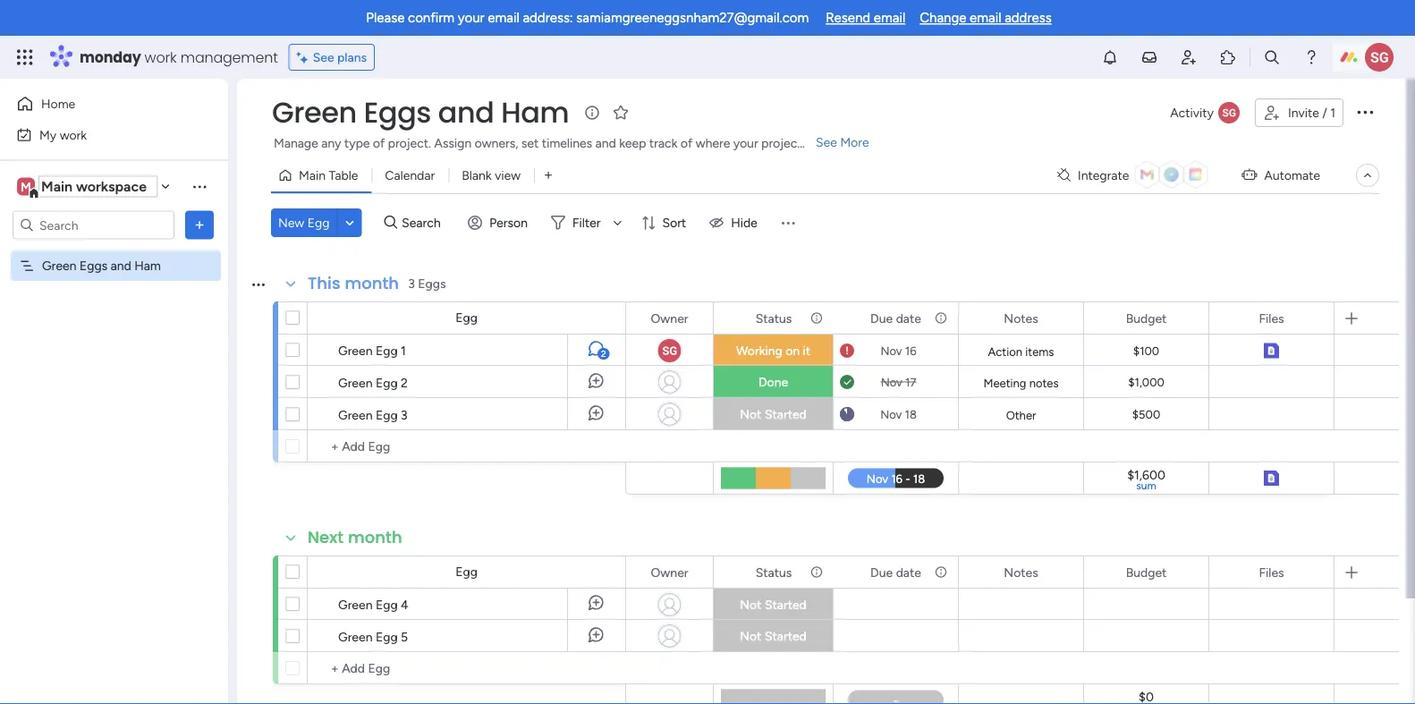 Task type: describe. For each thing, give the bounding box(es) containing it.
where
[[696, 136, 731, 151]]

$1,600
[[1128, 467, 1166, 482]]

activity button
[[1164, 98, 1248, 127]]

2 owner field from the top
[[646, 562, 693, 582]]

egg for green egg 3
[[376, 407, 398, 422]]

nov for nov 16
[[881, 344, 903, 358]]

green egg 5
[[338, 629, 408, 644]]

$1,000
[[1129, 375, 1165, 390]]

manage
[[274, 136, 318, 151]]

monday work management
[[80, 47, 278, 67]]

calendar
[[385, 168, 435, 183]]

set
[[522, 136, 539, 151]]

hide
[[731, 215, 758, 230]]

nov 17
[[881, 375, 917, 389]]

please
[[366, 10, 405, 26]]

help image
[[1303, 48, 1321, 66]]

v2 done deadline image
[[840, 374, 855, 391]]

1 budget field from the top
[[1122, 308, 1172, 328]]

this month
[[308, 272, 399, 295]]

green eggs and ham list box
[[0, 247, 228, 523]]

2 + add egg text field from the top
[[317, 658, 617, 679]]

menu image
[[779, 214, 797, 232]]

green down green egg 2
[[338, 407, 373, 422]]

see more
[[816, 135, 869, 150]]

next
[[308, 526, 344, 549]]

workspace options image
[[191, 177, 208, 195]]

$1,600 sum
[[1128, 467, 1166, 492]]

sort button
[[634, 208, 697, 237]]

green up green egg 5
[[338, 597, 373, 612]]

change email address link
[[920, 10, 1052, 26]]

owner for 1st the "owner" field from the top of the page
[[651, 311, 689, 326]]

filter button
[[544, 208, 629, 237]]

select product image
[[16, 48, 34, 66]]

none field inside workspace selection element
[[38, 176, 157, 197]]

2 due date from the top
[[871, 565, 922, 580]]

green up any
[[272, 93, 357, 132]]

invite / 1
[[1288, 105, 1336, 120]]

Next month field
[[303, 526, 407, 549]]

1 notes from the top
[[1004, 311, 1039, 326]]

1 not from the top
[[740, 407, 762, 422]]

3 not from the top
[[740, 629, 762, 644]]

see more link
[[814, 133, 871, 151]]

2 due date field from the top
[[866, 562, 926, 582]]

main
[[299, 168, 326, 183]]

any
[[321, 136, 341, 151]]

green egg 1
[[338, 343, 406, 358]]

0 vertical spatial eggs
[[364, 93, 431, 132]]

plans
[[337, 50, 367, 65]]

track
[[650, 136, 678, 151]]

2 files field from the top
[[1255, 562, 1289, 582]]

activity
[[1171, 105, 1214, 120]]

main table
[[299, 168, 358, 183]]

add view image
[[545, 169, 552, 182]]

3 started from the top
[[765, 629, 807, 644]]

angle down image
[[346, 216, 354, 230]]

my
[[39, 127, 57, 142]]

stands.
[[805, 136, 845, 151]]

dapulse integrations image
[[1058, 169, 1071, 182]]

2 budget field from the top
[[1122, 562, 1172, 582]]

5
[[401, 629, 408, 644]]

1 for invite / 1
[[1331, 105, 1336, 120]]

1 due date field from the top
[[866, 308, 926, 328]]

green egg 2
[[338, 375, 408, 390]]

on
[[786, 343, 800, 358]]

action
[[988, 345, 1023, 359]]

$100
[[1134, 344, 1160, 358]]

change email address
[[920, 10, 1052, 26]]

project.
[[388, 136, 431, 151]]

blank view button
[[449, 161, 534, 190]]

nov for nov 17
[[881, 375, 903, 389]]

notes
[[1030, 376, 1059, 390]]

collapse board header image
[[1361, 168, 1375, 183]]

email for resend email
[[874, 10, 906, 26]]

eggs inside list box
[[80, 258, 108, 273]]

0 vertical spatial and
[[438, 93, 494, 132]]

18
[[905, 407, 917, 421]]

1 email from the left
[[488, 10, 520, 26]]

person button
[[461, 208, 539, 237]]

1 files field from the top
[[1255, 308, 1289, 328]]

owners,
[[475, 136, 518, 151]]

3 not started from the top
[[740, 629, 807, 644]]

filter
[[573, 215, 601, 230]]

green down the green egg 4
[[338, 629, 373, 644]]

invite / 1 button
[[1255, 98, 1344, 127]]

home button
[[11, 89, 192, 118]]

16
[[905, 344, 917, 358]]

work for my
[[60, 127, 87, 142]]

green eggs and ham inside list box
[[42, 258, 161, 273]]

email for change email address
[[970, 10, 1002, 26]]

1 vertical spatial and
[[596, 136, 616, 151]]

2 status field from the top
[[751, 562, 797, 582]]

address
[[1005, 10, 1052, 26]]

next month
[[308, 526, 402, 549]]

1 horizontal spatial green eggs and ham
[[272, 93, 569, 132]]

2 of from the left
[[681, 136, 693, 151]]

17
[[906, 375, 917, 389]]

blank view
[[462, 168, 521, 183]]

3
[[401, 407, 408, 422]]

1 of from the left
[[373, 136, 385, 151]]

my work button
[[11, 120, 192, 149]]

2 inside 2 "button"
[[601, 349, 606, 359]]

management
[[181, 47, 278, 67]]

working
[[736, 343, 783, 358]]

owner for second the "owner" field from the top of the page
[[651, 565, 689, 580]]

apps image
[[1220, 48, 1238, 66]]

see plans
[[313, 50, 367, 65]]

v2 overdue deadline image
[[840, 342, 855, 359]]

blank
[[462, 168, 492, 183]]

see for see more
[[816, 135, 837, 150]]

1 not started from the top
[[740, 407, 807, 422]]

keep
[[619, 136, 646, 151]]

m button
[[13, 171, 178, 202]]

see for see plans
[[313, 50, 334, 65]]

Search in workspace field
[[38, 215, 149, 235]]

1 + add egg text field from the top
[[317, 436, 617, 457]]

0 horizontal spatial your
[[458, 10, 485, 26]]

nov 16
[[881, 344, 917, 358]]

sum
[[1137, 479, 1157, 492]]

autopilot image
[[1242, 163, 1258, 186]]

2 due from the top
[[871, 565, 893, 580]]



Task type: vqa. For each thing, say whether or not it's contained in the screenshot.
by to the left
no



Task type: locate. For each thing, give the bounding box(es) containing it.
new egg button
[[271, 208, 337, 237]]

2 files from the top
[[1259, 565, 1285, 580]]

see left more
[[816, 135, 837, 150]]

+ add egg text field down 5
[[317, 658, 617, 679]]

budget field up $100
[[1122, 308, 1172, 328]]

nov 18
[[881, 407, 917, 421]]

table
[[329, 168, 358, 183]]

not
[[740, 407, 762, 422], [740, 597, 762, 613], [740, 629, 762, 644]]

0 vertical spatial started
[[765, 407, 807, 422]]

manage any type of project. assign owners, set timelines and keep track of where your project stands.
[[274, 136, 845, 151]]

2 owner from the top
[[651, 565, 689, 580]]

my work
[[39, 127, 87, 142]]

0 vertical spatial status
[[756, 311, 792, 326]]

v2 search image
[[384, 213, 397, 233]]

home
[[41, 96, 75, 111]]

of right track
[[681, 136, 693, 151]]

0 vertical spatial due date field
[[866, 308, 926, 328]]

files up no file icon
[[1259, 311, 1285, 326]]

1 horizontal spatial of
[[681, 136, 693, 151]]

more
[[841, 135, 869, 150]]

1 vertical spatial see
[[816, 135, 837, 150]]

budget field down sum
[[1122, 562, 1172, 582]]

1 vertical spatial due date
[[871, 565, 922, 580]]

0 vertical spatial files field
[[1255, 308, 1289, 328]]

1 for green egg 1
[[401, 343, 406, 358]]

inbox image
[[1141, 48, 1159, 66]]

1 vertical spatial not started
[[740, 597, 807, 613]]

1 owner field from the top
[[646, 308, 693, 328]]

0 vertical spatial notes
[[1004, 311, 1039, 326]]

0 vertical spatial month
[[345, 272, 399, 295]]

confirm
[[408, 10, 455, 26]]

integrate
[[1078, 168, 1130, 183]]

work inside button
[[60, 127, 87, 142]]

address:
[[523, 10, 573, 26]]

0 vertical spatial due date
[[871, 311, 922, 326]]

files
[[1259, 311, 1285, 326], [1259, 565, 1285, 580]]

1
[[1331, 105, 1336, 120], [401, 343, 406, 358]]

email right resend
[[874, 10, 906, 26]]

0 vertical spatial 1
[[1331, 105, 1336, 120]]

1 due date from the top
[[871, 311, 922, 326]]

Status field
[[751, 308, 797, 328], [751, 562, 797, 582]]

nov left 18
[[881, 407, 902, 421]]

1 horizontal spatial ham
[[501, 93, 569, 132]]

0 vertical spatial owner
[[651, 311, 689, 326]]

egg for new egg
[[308, 215, 330, 230]]

sort
[[663, 215, 687, 230]]

work for monday
[[145, 47, 177, 67]]

it
[[803, 343, 811, 358]]

work
[[145, 47, 177, 67], [60, 127, 87, 142]]

nov for nov 18
[[881, 407, 902, 421]]

see inside button
[[313, 50, 334, 65]]

notes up 'action items'
[[1004, 311, 1039, 326]]

2 status from the top
[[756, 565, 792, 580]]

0 vertical spatial not started
[[740, 407, 807, 422]]

done
[[759, 374, 788, 390]]

0 vertical spatial your
[[458, 10, 485, 26]]

1 vertical spatial not
[[740, 597, 762, 613]]

of right type
[[373, 136, 385, 151]]

1 vertical spatial budget
[[1126, 565, 1167, 580]]

1 vertical spatial date
[[896, 565, 922, 580]]

not started
[[740, 407, 807, 422], [740, 597, 807, 613], [740, 629, 807, 644]]

Due date field
[[866, 308, 926, 328], [866, 562, 926, 582]]

this
[[308, 272, 341, 295]]

action items
[[988, 345, 1054, 359]]

green egg 4
[[338, 597, 409, 612]]

hide button
[[703, 208, 768, 237]]

1 vertical spatial 1
[[401, 343, 406, 358]]

budget down sum
[[1126, 565, 1167, 580]]

1 vertical spatial due
[[871, 565, 893, 580]]

items
[[1026, 345, 1054, 359]]

None field
[[38, 176, 157, 197]]

ham up set
[[501, 93, 569, 132]]

1 status from the top
[[756, 311, 792, 326]]

date up the 16
[[896, 311, 922, 326]]

1 vertical spatial files field
[[1255, 562, 1289, 582]]

1 vertical spatial your
[[734, 136, 759, 151]]

green eggs and ham
[[272, 93, 569, 132], [42, 258, 161, 273]]

green up green egg 2
[[338, 343, 373, 358]]

1 status field from the top
[[751, 308, 797, 328]]

2 horizontal spatial and
[[596, 136, 616, 151]]

monday
[[80, 47, 141, 67]]

invite
[[1288, 105, 1320, 120]]

assign
[[434, 136, 472, 151]]

started
[[765, 407, 807, 422], [765, 597, 807, 613], [765, 629, 807, 644]]

2 date from the top
[[896, 565, 922, 580]]

2 horizontal spatial email
[[970, 10, 1002, 26]]

column information image
[[934, 565, 949, 579]]

0 vertical spatial budget
[[1126, 311, 1167, 326]]

1 horizontal spatial your
[[734, 136, 759, 151]]

2 not started from the top
[[740, 597, 807, 613]]

0 horizontal spatial eggs
[[80, 258, 108, 273]]

change
[[920, 10, 967, 26]]

0 horizontal spatial 2
[[401, 375, 408, 390]]

1 vertical spatial work
[[60, 127, 87, 142]]

nov left the 17
[[881, 375, 903, 389]]

egg for green egg 1
[[376, 343, 398, 358]]

due date left column information icon
[[871, 565, 922, 580]]

show board description image
[[582, 104, 603, 122]]

options image
[[191, 216, 208, 234]]

$500
[[1133, 408, 1161, 422]]

1 budget from the top
[[1126, 311, 1167, 326]]

0 vertical spatial owner field
[[646, 308, 693, 328]]

1 started from the top
[[765, 407, 807, 422]]

1 horizontal spatial 2
[[601, 349, 606, 359]]

0 horizontal spatial email
[[488, 10, 520, 26]]

Notes field
[[1000, 308, 1043, 328], [1000, 562, 1043, 582]]

person
[[490, 215, 528, 230]]

2 vertical spatial not started
[[740, 629, 807, 644]]

2 email from the left
[[874, 10, 906, 26]]

0 horizontal spatial ham
[[134, 258, 161, 273]]

2 nov from the top
[[881, 375, 903, 389]]

ham inside list box
[[134, 258, 161, 273]]

1 vertical spatial owner
[[651, 565, 689, 580]]

0 vertical spatial not
[[740, 407, 762, 422]]

files field up no file image
[[1255, 562, 1289, 582]]

and left "keep"
[[596, 136, 616, 151]]

arrow down image
[[607, 212, 629, 234]]

due date field left column information icon
[[866, 562, 926, 582]]

0 vertical spatial date
[[896, 311, 922, 326]]

month inside "next month" field
[[348, 526, 402, 549]]

egg
[[308, 215, 330, 230], [456, 310, 478, 325], [376, 343, 398, 358], [376, 375, 398, 390], [376, 407, 398, 422], [456, 564, 478, 579], [376, 597, 398, 612], [376, 629, 398, 644]]

m
[[21, 179, 31, 194]]

1 right /
[[1331, 105, 1336, 120]]

0 vertical spatial work
[[145, 47, 177, 67]]

timelines
[[542, 136, 593, 151]]

status for second status field from the bottom of the page
[[756, 311, 792, 326]]

email
[[488, 10, 520, 26], [874, 10, 906, 26], [970, 10, 1002, 26]]

0 vertical spatial green eggs and ham
[[272, 93, 569, 132]]

1 vertical spatial owner field
[[646, 562, 693, 582]]

0 vertical spatial budget field
[[1122, 308, 1172, 328]]

calendar button
[[372, 161, 449, 190]]

see left plans
[[313, 50, 334, 65]]

new
[[278, 215, 304, 230]]

budget up $100
[[1126, 311, 1167, 326]]

notes field right column information icon
[[1000, 562, 1043, 582]]

eggs up project.
[[364, 93, 431, 132]]

working on it
[[736, 343, 811, 358]]

no file image
[[1263, 594, 1279, 616]]

1 vertical spatial 2
[[401, 375, 408, 390]]

invite members image
[[1180, 48, 1198, 66]]

1 vertical spatial status field
[[751, 562, 797, 582]]

egg for green egg 4
[[376, 597, 398, 612]]

1 horizontal spatial 1
[[1331, 105, 1336, 120]]

0 vertical spatial nov
[[881, 344, 903, 358]]

1 up green egg 2
[[401, 343, 406, 358]]

+ add egg text field down 3
[[317, 436, 617, 457]]

other
[[1006, 408, 1037, 422]]

0 vertical spatial 2
[[601, 349, 606, 359]]

due up nov 16
[[871, 311, 893, 326]]

month right next
[[348, 526, 402, 549]]

main table button
[[271, 161, 372, 190]]

email left address:
[[488, 10, 520, 26]]

1 vertical spatial started
[[765, 597, 807, 613]]

project
[[762, 136, 802, 151]]

sam green image
[[1365, 43, 1394, 72]]

0 vertical spatial status field
[[751, 308, 797, 328]]

1 horizontal spatial work
[[145, 47, 177, 67]]

column information image
[[810, 311, 824, 325], [934, 311, 949, 325], [810, 565, 824, 579]]

work right monday
[[145, 47, 177, 67]]

no file image
[[1263, 371, 1279, 393]]

automate
[[1265, 168, 1321, 183]]

Green Eggs and Ham field
[[268, 93, 574, 132]]

green egg 3
[[338, 407, 408, 422]]

option
[[0, 250, 228, 253]]

3 nov from the top
[[881, 407, 902, 421]]

options image
[[1355, 101, 1376, 122]]

1 owner from the top
[[651, 311, 689, 326]]

due date field up nov 16
[[866, 308, 926, 328]]

1 due from the top
[[871, 311, 893, 326]]

resend email
[[826, 10, 906, 26]]

workspace image
[[17, 177, 35, 196]]

1 files from the top
[[1259, 311, 1285, 326]]

1 vertical spatial notes
[[1004, 565, 1039, 580]]

This month field
[[303, 272, 404, 295]]

1 vertical spatial notes field
[[1000, 562, 1043, 582]]

1 inside button
[[1331, 105, 1336, 120]]

meeting
[[984, 376, 1027, 390]]

egg inside button
[[308, 215, 330, 230]]

and down search in workspace field
[[111, 258, 131, 273]]

Owner field
[[646, 308, 693, 328], [646, 562, 693, 582]]

2 vertical spatial not
[[740, 629, 762, 644]]

1 vertical spatial green eggs and ham
[[42, 258, 161, 273]]

date
[[896, 311, 922, 326], [896, 565, 922, 580]]

add to favorites image
[[612, 103, 630, 121]]

1 vertical spatial ham
[[134, 258, 161, 273]]

and
[[438, 93, 494, 132], [596, 136, 616, 151], [111, 258, 131, 273]]

month for this month
[[345, 272, 399, 295]]

2 notes from the top
[[1004, 565, 1039, 580]]

1 vertical spatial status
[[756, 565, 792, 580]]

green eggs and ham down search in workspace field
[[42, 258, 161, 273]]

files field up no file icon
[[1255, 308, 1289, 328]]

1 nov from the top
[[881, 344, 903, 358]]

2 button
[[567, 334, 625, 366]]

nov left the 16
[[881, 344, 903, 358]]

0 horizontal spatial green eggs and ham
[[42, 258, 161, 273]]

2 vertical spatial started
[[765, 629, 807, 644]]

eggs down search in workspace field
[[80, 258, 108, 273]]

notes right column information icon
[[1004, 565, 1039, 580]]

month inside this month 'field'
[[345, 272, 399, 295]]

2 vertical spatial nov
[[881, 407, 902, 421]]

month right this
[[345, 272, 399, 295]]

0 vertical spatial notes field
[[1000, 308, 1043, 328]]

ham down search in workspace field
[[134, 258, 161, 273]]

notes field up 'action items'
[[1000, 308, 1043, 328]]

date left column information icon
[[896, 565, 922, 580]]

2 started from the top
[[765, 597, 807, 613]]

1 vertical spatial eggs
[[80, 258, 108, 273]]

Files field
[[1255, 308, 1289, 328], [1255, 562, 1289, 582]]

1 date from the top
[[896, 311, 922, 326]]

0 vertical spatial + add egg text field
[[317, 436, 617, 457]]

+ Add Egg text field
[[317, 436, 617, 457], [317, 658, 617, 679]]

due date up nov 16
[[871, 311, 922, 326]]

1 vertical spatial nov
[[881, 375, 903, 389]]

0 horizontal spatial work
[[60, 127, 87, 142]]

2 vertical spatial and
[[111, 258, 131, 273]]

resend email link
[[826, 10, 906, 26]]

see plans button
[[289, 44, 375, 71]]

see
[[313, 50, 334, 65], [816, 135, 837, 150]]

1 horizontal spatial see
[[816, 135, 837, 150]]

samiamgreeneggsnham27@gmail.com
[[577, 10, 809, 26]]

0 horizontal spatial of
[[373, 136, 385, 151]]

files up no file image
[[1259, 565, 1285, 580]]

2 budget from the top
[[1126, 565, 1167, 580]]

2 notes field from the top
[[1000, 562, 1043, 582]]

meeting notes
[[984, 376, 1059, 390]]

view
[[495, 168, 521, 183]]

1 notes field from the top
[[1000, 308, 1043, 328]]

budget
[[1126, 311, 1167, 326], [1126, 565, 1167, 580]]

1 horizontal spatial email
[[874, 10, 906, 26]]

1 vertical spatial due date field
[[866, 562, 926, 582]]

Search field
[[397, 210, 451, 235]]

nov
[[881, 344, 903, 358], [881, 375, 903, 389], [881, 407, 902, 421]]

your right where on the top of the page
[[734, 136, 759, 151]]

green down search in workspace field
[[42, 258, 76, 273]]

1 vertical spatial files
[[1259, 565, 1285, 580]]

1 vertical spatial month
[[348, 526, 402, 549]]

green eggs and ham up project.
[[272, 93, 569, 132]]

2 not from the top
[[740, 597, 762, 613]]

type
[[344, 136, 370, 151]]

0 vertical spatial files
[[1259, 311, 1285, 326]]

due date
[[871, 311, 922, 326], [871, 565, 922, 580]]

3 email from the left
[[970, 10, 1002, 26]]

egg for green egg 5
[[376, 629, 398, 644]]

green down green egg 1
[[338, 375, 373, 390]]

Budget field
[[1122, 308, 1172, 328], [1122, 562, 1172, 582]]

status for first status field from the bottom of the page
[[756, 565, 792, 580]]

your right confirm
[[458, 10, 485, 26]]

0 vertical spatial ham
[[501, 93, 569, 132]]

0 horizontal spatial 1
[[401, 343, 406, 358]]

files for 1st files field from the top of the page
[[1259, 311, 1285, 326]]

workspace selection element
[[17, 176, 157, 199]]

green inside green eggs and ham list box
[[42, 258, 76, 273]]

1 horizontal spatial and
[[438, 93, 494, 132]]

1 vertical spatial budget field
[[1122, 562, 1172, 582]]

work right my
[[60, 127, 87, 142]]

search everything image
[[1263, 48, 1281, 66]]

green
[[272, 93, 357, 132], [42, 258, 76, 273], [338, 343, 373, 358], [338, 375, 373, 390], [338, 407, 373, 422], [338, 597, 373, 612], [338, 629, 373, 644]]

1 horizontal spatial eggs
[[364, 93, 431, 132]]

your
[[458, 10, 485, 26], [734, 136, 759, 151]]

notifications image
[[1102, 48, 1119, 66]]

and inside list box
[[111, 258, 131, 273]]

files for 2nd files field from the top
[[1259, 565, 1285, 580]]

1 vertical spatial + add egg text field
[[317, 658, 617, 679]]

/
[[1323, 105, 1328, 120]]

email right change
[[970, 10, 1002, 26]]

0 vertical spatial due
[[871, 311, 893, 326]]

resend
[[826, 10, 871, 26]]

month for next month
[[348, 526, 402, 549]]

0 vertical spatial see
[[313, 50, 334, 65]]

4
[[401, 597, 409, 612]]

0 horizontal spatial and
[[111, 258, 131, 273]]

0 horizontal spatial see
[[313, 50, 334, 65]]

due left column information icon
[[871, 565, 893, 580]]

and up assign
[[438, 93, 494, 132]]

egg for green egg 2
[[376, 375, 398, 390]]

please confirm your email address: samiamgreeneggsnham27@gmail.com
[[366, 10, 809, 26]]

new egg
[[278, 215, 330, 230]]



